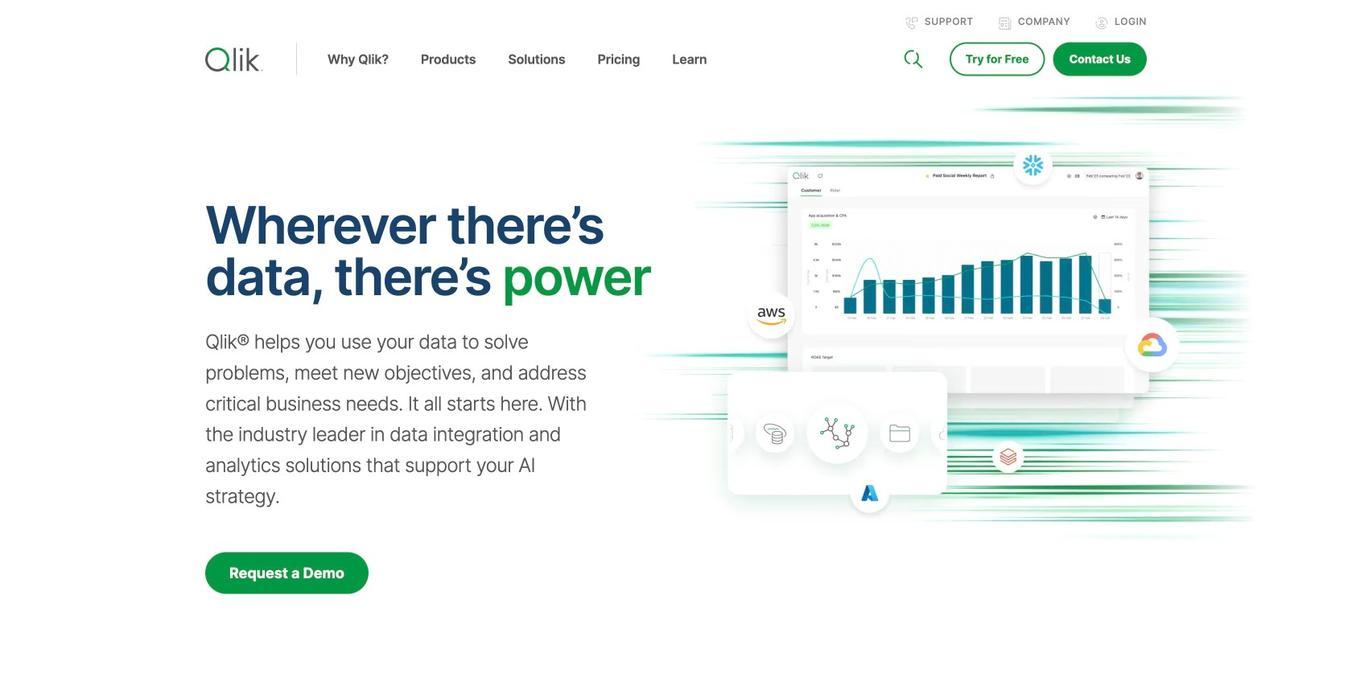 Task type: locate. For each thing, give the bounding box(es) containing it.
login image
[[1096, 17, 1108, 30]]

company image
[[999, 17, 1012, 30]]



Task type: vqa. For each thing, say whether or not it's contained in the screenshot.
the Company 'icon' on the top of the page
yes



Task type: describe. For each thing, give the bounding box(es) containing it.
support image
[[905, 17, 918, 30]]

qlik image
[[205, 47, 263, 72]]



